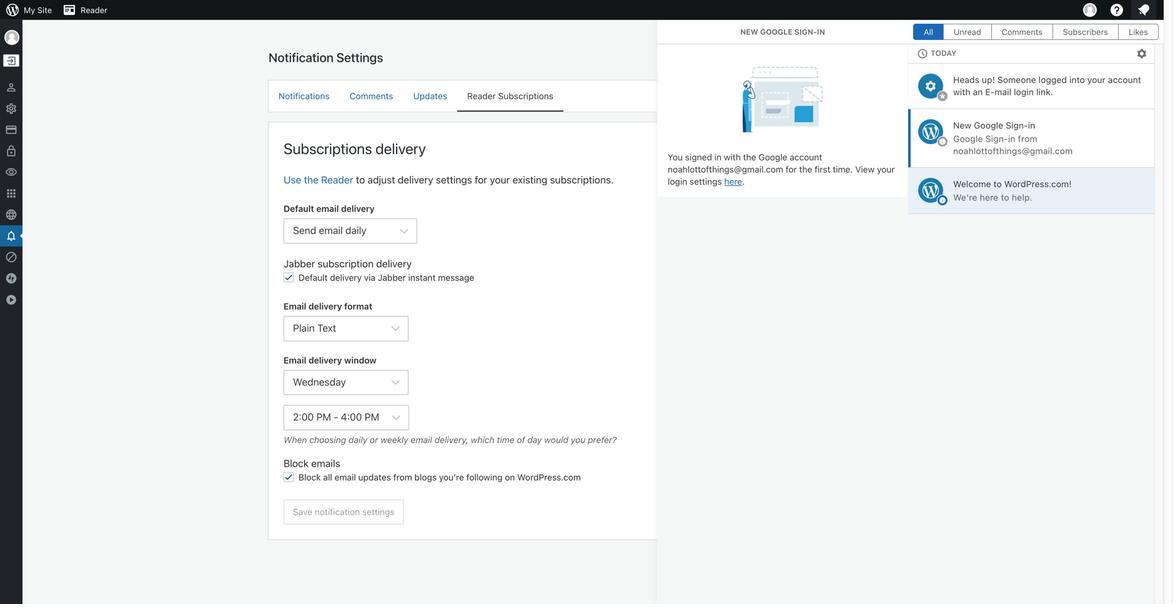 Task type: locate. For each thing, give the bounding box(es) containing it.
account down cog image
[[1108, 75, 1142, 85]]

reader subscriptions link
[[457, 81, 564, 111]]

block
[[284, 458, 309, 470], [299, 473, 321, 483]]

login down someone
[[1014, 87, 1034, 97]]

default inside "group"
[[284, 204, 314, 214]]

default email delivery group
[[284, 202, 903, 244]]

delivery up default delivery via jabber instant message
[[376, 258, 412, 270]]

reader up default email delivery
[[321, 174, 353, 186]]

0 horizontal spatial new
[[740, 27, 758, 36]]

1 horizontal spatial from
[[1018, 134, 1038, 144]]

0 vertical spatial from
[[1018, 134, 1038, 144]]

account
[[1108, 75, 1142, 85], [790, 152, 822, 162]]

comments link
[[340, 81, 403, 111]]

None checkbox
[[284, 273, 294, 283]]

email down use the reader link
[[316, 204, 339, 214]]

format
[[344, 301, 372, 312]]

0 vertical spatial email
[[316, 204, 339, 214]]

login inside heads up! someone logged into your account with an e-mail login link.
[[1014, 87, 1034, 97]]

none checkbox inside block emails group
[[284, 473, 294, 483]]

0 horizontal spatial login
[[668, 177, 687, 187]]

subscriptions
[[498, 91, 554, 101], [284, 140, 372, 157]]

heads
[[953, 75, 980, 85]]

0 horizontal spatial from
[[393, 473, 412, 483]]

my site link
[[0, 0, 57, 20]]

settings
[[436, 174, 472, 186], [690, 177, 722, 187], [362, 507, 395, 518]]

default email delivery
[[284, 204, 375, 214]]

here .
[[724, 177, 745, 187]]

your left existing
[[490, 174, 510, 186]]

when
[[284, 435, 307, 446]]

1 vertical spatial comments
[[350, 91, 393, 101]]

comments up someone
[[1002, 27, 1043, 36]]

0 horizontal spatial noahlottofthings@gmail.com
[[668, 164, 783, 175]]

0 vertical spatial jabber
[[284, 258, 315, 270]]

choosing
[[309, 435, 346, 446]]

new google sign-in
[[740, 27, 825, 36]]

1 horizontal spatial the
[[743, 152, 756, 162]]

1 horizontal spatial with
[[953, 87, 971, 97]]

1 email from the top
[[284, 301, 306, 312]]

noahlottofthings@gmail.com up here link
[[668, 164, 783, 175]]

0 vertical spatial sign-
[[795, 27, 817, 36]]

block down block emails
[[299, 473, 321, 483]]

1 vertical spatial account
[[790, 152, 822, 162]]

0 vertical spatial email
[[284, 301, 306, 312]]

1 vertical spatial email
[[411, 435, 432, 446]]

your right into
[[1088, 75, 1106, 85]]

block all email updates from blogs you're following on wordpress.com
[[299, 473, 581, 483]]

delivery right adjust
[[398, 174, 433, 186]]

email right weekly
[[411, 435, 432, 446]]

0 horizontal spatial your
[[490, 174, 510, 186]]

0 vertical spatial noahlottofthings@gmail.com
[[953, 146, 1073, 156]]

group containing email delivery window
[[284, 354, 903, 447]]

in
[[817, 27, 825, 36], [1028, 120, 1036, 131], [1008, 134, 1016, 144], [715, 152, 722, 162]]

2 vertical spatial sign-
[[986, 134, 1008, 144]]

welcome
[[953, 179, 991, 189]]

account for your
[[1108, 75, 1142, 85]]

info image
[[939, 197, 947, 204]]

1 horizontal spatial login
[[1014, 87, 1034, 97]]

existing
[[513, 174, 548, 186]]

0 horizontal spatial subscriptions
[[284, 140, 372, 157]]

2 vertical spatial email
[[335, 473, 356, 483]]

your inside the you signed in with the google account noahlottofthings@gmail.com for the first time. view your login settings
[[877, 164, 895, 175]]

reader for reader subscriptions
[[467, 91, 496, 101]]

0 vertical spatial subscriptions
[[498, 91, 554, 101]]

default inside the jabber subscription delivery group
[[299, 273, 328, 283]]

notifications link
[[269, 81, 340, 111]]

1 vertical spatial from
[[393, 473, 412, 483]]

my profile image
[[1083, 3, 1097, 17]]

2 email from the top
[[284, 355, 306, 366]]

1 vertical spatial default
[[299, 273, 328, 283]]

save notification settings
[[293, 507, 395, 518]]

day
[[528, 435, 542, 446]]

for
[[786, 164, 797, 175], [475, 174, 487, 186]]

0 horizontal spatial the
[[304, 174, 319, 186]]

instant
[[408, 273, 436, 283]]

None checkbox
[[284, 473, 294, 483]]

noahlottofthings@gmail.com
[[953, 146, 1073, 156], [668, 164, 783, 175]]

manage your notifications image
[[1136, 2, 1151, 17]]

0 horizontal spatial account
[[790, 152, 822, 162]]

delivery
[[376, 140, 426, 157], [398, 174, 433, 186], [341, 204, 375, 214], [376, 258, 412, 270], [330, 273, 362, 283], [309, 301, 342, 312], [309, 355, 342, 366]]

save
[[293, 507, 312, 518]]

notification settings
[[269, 50, 383, 65]]

google
[[760, 27, 793, 36], [974, 120, 1004, 131], [953, 134, 983, 144], [759, 152, 788, 162]]

person image
[[5, 81, 17, 94]]

0 vertical spatial reader
[[81, 5, 107, 15]]

1 horizontal spatial jabber
[[378, 273, 406, 283]]

0 vertical spatial with
[[953, 87, 971, 97]]

new google sign-in google sign-in from noahlottofthings@gmail.com
[[953, 120, 1073, 156]]

time image
[[917, 48, 928, 59]]

jabber right via
[[378, 273, 406, 283]]

default up the email delivery format
[[299, 273, 328, 283]]

welcome to wordpress.com! we're here to help.
[[953, 179, 1072, 203]]

with up here link
[[724, 152, 741, 162]]

1 vertical spatial email
[[284, 355, 306, 366]]

you signed in with the google account noahlottofthings@gmail.com for the first time. view your login settings
[[668, 152, 895, 187]]

1 horizontal spatial subscriptions
[[498, 91, 554, 101]]

0 horizontal spatial settings
[[362, 507, 395, 518]]

1 horizontal spatial reader
[[321, 174, 353, 186]]

would
[[544, 435, 569, 446]]

the up . at the right
[[743, 152, 756, 162]]

from up wordpress.com!
[[1018, 134, 1038, 144]]

comments
[[1002, 27, 1043, 36], [350, 91, 393, 101]]

1 vertical spatial login
[[668, 177, 687, 187]]

1 vertical spatial here
[[980, 192, 999, 203]]

updates
[[413, 91, 447, 101]]

comments up subscriptions delivery
[[350, 91, 393, 101]]

1 horizontal spatial your
[[877, 164, 895, 175]]

info image
[[939, 138, 947, 146]]

google inside the you signed in with the google account noahlottofthings@gmail.com for the first time. view your login settings
[[759, 152, 788, 162]]

jabber left subscription
[[284, 258, 315, 270]]

for left first
[[786, 164, 797, 175]]

email inside "group"
[[316, 204, 339, 214]]

notifications image
[[5, 230, 17, 242]]

account for google
[[790, 152, 822, 162]]

0 horizontal spatial comments
[[350, 91, 393, 101]]

reader
[[81, 5, 107, 15], [467, 91, 496, 101], [321, 174, 353, 186]]

noahlottofthings@gmail.com up welcome to wordpress.com! we're here to help.
[[953, 146, 1073, 156]]

following
[[467, 473, 503, 483]]

delivery down adjust
[[341, 204, 375, 214]]

from
[[1018, 134, 1038, 144], [393, 473, 412, 483]]

email for email delivery window
[[284, 355, 306, 366]]

on
[[505, 473, 515, 483]]

all
[[924, 27, 933, 36]]

reader right site
[[81, 5, 107, 15]]

subscriptions delivery main content
[[269, 49, 918, 540]]

menu
[[269, 81, 918, 112]]

account inside heads up! someone logged into your account with an e-mail login link.
[[1108, 75, 1142, 85]]

visibility image
[[5, 166, 17, 179]]

for left existing
[[475, 174, 487, 186]]

0 horizontal spatial jabber
[[284, 258, 315, 270]]

we're
[[953, 192, 978, 203]]

email right all
[[335, 473, 356, 483]]

reader right the updates
[[467, 91, 496, 101]]

1 vertical spatial with
[[724, 152, 741, 162]]

email for email delivery format
[[284, 301, 306, 312]]

1 vertical spatial block
[[299, 473, 321, 483]]

1 vertical spatial reader
[[467, 91, 496, 101]]

2 horizontal spatial settings
[[690, 177, 722, 187]]

to right welcome
[[994, 179, 1002, 189]]

to inside subscriptions delivery "main content"
[[356, 174, 365, 186]]

in inside the you signed in with the google account noahlottofthings@gmail.com for the first time. view your login settings
[[715, 152, 722, 162]]

1 horizontal spatial noahlottofthings@gmail.com
[[953, 146, 1073, 156]]

default
[[284, 204, 314, 214], [299, 273, 328, 283]]

default down use
[[284, 204, 314, 214]]

sign- for new google sign-in google sign-in from noahlottofthings@gmail.com
[[1006, 120, 1028, 131]]

view
[[855, 164, 875, 175]]

account inside the you signed in with the google account noahlottofthings@gmail.com for the first time. view your login settings
[[790, 152, 822, 162]]

login
[[1014, 87, 1034, 97], [668, 177, 687, 187]]

to left adjust
[[356, 174, 365, 186]]

0 vertical spatial block
[[284, 458, 309, 470]]

0 vertical spatial here
[[724, 177, 742, 187]]

with down heads
[[953, 87, 971, 97]]

0 horizontal spatial for
[[475, 174, 487, 186]]

new
[[740, 27, 758, 36], [953, 120, 972, 131]]

email inside group
[[284, 301, 306, 312]]

0 vertical spatial new
[[740, 27, 758, 36]]

1 vertical spatial new
[[953, 120, 972, 131]]

2 vertical spatial reader
[[321, 174, 353, 186]]

delivery left format
[[309, 301, 342, 312]]

new inside new google sign-in google sign-in from noahlottofthings@gmail.com
[[953, 120, 972, 131]]

jabber
[[284, 258, 315, 270], [378, 273, 406, 283]]

group
[[284, 354, 903, 447]]

1 horizontal spatial account
[[1108, 75, 1142, 85]]

new social login connection! image
[[733, 44, 833, 142]]

from left blogs
[[393, 473, 412, 483]]

your right view
[[877, 164, 895, 175]]

blogs
[[415, 473, 437, 483]]

block for block all email updates from blogs you're following on wordpress.com
[[299, 473, 321, 483]]

2 horizontal spatial reader
[[467, 91, 496, 101]]

comments inside subscriptions delivery "main content"
[[350, 91, 393, 101]]

0 vertical spatial login
[[1014, 87, 1034, 97]]

to left help.
[[1001, 192, 1010, 203]]

here
[[724, 177, 742, 187], [980, 192, 999, 203]]

1 vertical spatial sign-
[[1006, 120, 1028, 131]]

0 vertical spatial account
[[1108, 75, 1142, 85]]

1 horizontal spatial here
[[980, 192, 999, 203]]

the right use
[[304, 174, 319, 186]]

with
[[953, 87, 971, 97], [724, 152, 741, 162]]

1 horizontal spatial for
[[786, 164, 797, 175]]

email
[[284, 301, 306, 312], [284, 355, 306, 366]]

sign-
[[795, 27, 817, 36], [1006, 120, 1028, 131], [986, 134, 1008, 144]]

block down when
[[284, 458, 309, 470]]

account up first
[[790, 152, 822, 162]]

2 horizontal spatial your
[[1088, 75, 1106, 85]]

the
[[743, 152, 756, 162], [799, 164, 812, 175], [304, 174, 319, 186]]

login down you
[[668, 177, 687, 187]]

0 vertical spatial comments
[[1002, 27, 1043, 36]]

1 horizontal spatial comments
[[1002, 27, 1043, 36]]

1 vertical spatial noahlottofthings@gmail.com
[[668, 164, 783, 175]]

delivery up adjust
[[376, 140, 426, 157]]

which
[[471, 435, 495, 446]]

0 horizontal spatial here
[[724, 177, 742, 187]]

reader for reader
[[81, 5, 107, 15]]

0 horizontal spatial with
[[724, 152, 741, 162]]

delivery inside group
[[309, 301, 342, 312]]

0 vertical spatial default
[[284, 204, 314, 214]]

the left first
[[799, 164, 812, 175]]

into
[[1070, 75, 1085, 85]]

block emails
[[284, 458, 340, 470]]

here inside welcome to wordpress.com! we're here to help.
[[980, 192, 999, 203]]

1 horizontal spatial new
[[953, 120, 972, 131]]

email
[[316, 204, 339, 214], [411, 435, 432, 446], [335, 473, 356, 483]]

0 horizontal spatial reader
[[81, 5, 107, 15]]

sign- for new google sign-in
[[795, 27, 817, 36]]



Task type: describe. For each thing, give the bounding box(es) containing it.
lock image
[[5, 145, 17, 157]]

email delivery format group
[[284, 300, 903, 342]]

login inside the you signed in with the google account noahlottofthings@gmail.com for the first time. view your login settings
[[668, 177, 687, 187]]

for inside the you signed in with the google account noahlottofthings@gmail.com for the first time. view your login settings
[[786, 164, 797, 175]]

the inside subscriptions delivery "main content"
[[304, 174, 319, 186]]

adjust
[[368, 174, 395, 186]]

delivery,
[[435, 435, 468, 446]]

weekly
[[381, 435, 408, 446]]

default for default delivery via jabber instant message
[[299, 273, 328, 283]]

settings image
[[5, 102, 17, 115]]

you
[[668, 152, 683, 162]]

email delivery format
[[284, 301, 372, 312]]

wordpress.com!
[[1005, 179, 1072, 189]]

emails
[[311, 458, 340, 470]]

save notification settings button
[[284, 500, 404, 525]]

delivery left window
[[309, 355, 342, 366]]

time
[[497, 435, 515, 446]]

1 vertical spatial subscriptions
[[284, 140, 372, 157]]

with inside the you signed in with the google account noahlottofthings@gmail.com for the first time. view your login settings
[[724, 152, 741, 162]]

1 vertical spatial jabber
[[378, 273, 406, 283]]

prefer?
[[588, 435, 617, 446]]

noahlottofthings@gmail.com inside the you signed in with the google account noahlottofthings@gmail.com for the first time. view your login settings
[[668, 164, 783, 175]]

mail
[[995, 87, 1012, 97]]

help.
[[1012, 192, 1033, 203]]

menu containing notifications
[[269, 81, 918, 112]]

email delivery window
[[284, 355, 377, 366]]

block emails group
[[284, 456, 903, 488]]

your inside heads up! someone logged into your account with an e-mail login link.
[[1088, 75, 1106, 85]]

subscriptions delivery
[[284, 140, 426, 157]]

your inside subscriptions delivery "main content"
[[490, 174, 510, 186]]

from inside new google sign-in google sign-in from noahlottofthings@gmail.com
[[1018, 134, 1038, 144]]

none checkbox inside the jabber subscription delivery group
[[284, 273, 294, 283]]

of
[[517, 435, 525, 446]]

site
[[37, 5, 52, 15]]

window
[[344, 355, 377, 366]]

notifications
[[279, 91, 330, 101]]

cog image
[[1136, 48, 1148, 59]]

first
[[815, 164, 831, 175]]

today
[[931, 49, 957, 57]]

delivery inside "group"
[[341, 204, 375, 214]]

you're
[[439, 473, 464, 483]]

someone
[[998, 75, 1036, 85]]

help image
[[1110, 2, 1125, 17]]

subscription
[[318, 258, 374, 270]]

up!
[[982, 75, 995, 85]]

an
[[973, 87, 983, 97]]

reader subscriptions
[[467, 91, 554, 101]]

unread
[[954, 27, 981, 36]]

my site
[[24, 5, 52, 15]]

default delivery via jabber instant message
[[299, 273, 474, 283]]

for inside subscriptions delivery "main content"
[[475, 174, 487, 186]]

message
[[438, 273, 474, 283]]

delivery down subscription
[[330, 273, 362, 283]]

new for new google sign-in google sign-in from noahlottofthings@gmail.com
[[953, 120, 972, 131]]

reader link
[[57, 0, 112, 20]]

subscriptions.
[[550, 174, 614, 186]]

via
[[364, 273, 376, 283]]

2 horizontal spatial the
[[799, 164, 812, 175]]

updates
[[358, 473, 391, 483]]

block for block emails
[[284, 458, 309, 470]]

new for new google sign-in
[[740, 27, 758, 36]]

apps image
[[5, 187, 17, 200]]

you
[[571, 435, 586, 446]]

daily
[[349, 435, 368, 446]]

subscribers
[[1063, 27, 1108, 36]]

here link
[[724, 177, 742, 187]]

noah lott image
[[4, 30, 19, 45]]

from inside block emails group
[[393, 473, 412, 483]]

with inside heads up! someone logged into your account with an e-mail login link.
[[953, 87, 971, 97]]

likes
[[1129, 27, 1148, 36]]

or
[[370, 435, 378, 446]]

notification
[[315, 507, 360, 518]]

1 horizontal spatial settings
[[436, 174, 472, 186]]

use the reader link
[[284, 174, 353, 186]]

use the reader to adjust delivery settings for your existing subscriptions.
[[284, 174, 614, 186]]

heads up! someone logged into your account with an e-mail login link.
[[953, 75, 1142, 97]]

link.
[[1037, 87, 1053, 97]]

default for default email delivery
[[284, 204, 314, 214]]

settings inside the you signed in with the google account noahlottofthings@gmail.com for the first time. view your login settings
[[690, 177, 722, 187]]

settings inside button
[[362, 507, 395, 518]]

signed
[[685, 152, 712, 162]]

use
[[284, 174, 301, 186]]

updates link
[[403, 81, 457, 111]]

.
[[742, 177, 745, 187]]

my
[[24, 5, 35, 15]]

all
[[323, 473, 332, 483]]

jabber subscription delivery group
[[284, 256, 903, 288]]

block image
[[5, 251, 17, 264]]

language image
[[5, 209, 17, 221]]

jabber subscription delivery
[[284, 258, 412, 270]]

wordpress.com
[[517, 473, 581, 483]]

e-
[[986, 87, 995, 97]]

log out of wordpress.com image
[[6, 55, 17, 67]]

logged
[[1039, 75, 1067, 85]]

email inside group
[[335, 473, 356, 483]]

when choosing daily or weekly email delivery, which time of day would you prefer?
[[284, 435, 617, 446]]

credit_card image
[[5, 124, 17, 136]]

time.
[[833, 164, 853, 175]]



Task type: vqa. For each thing, say whether or not it's contained in the screenshot.
option within the jabber subscription delivery group
yes



